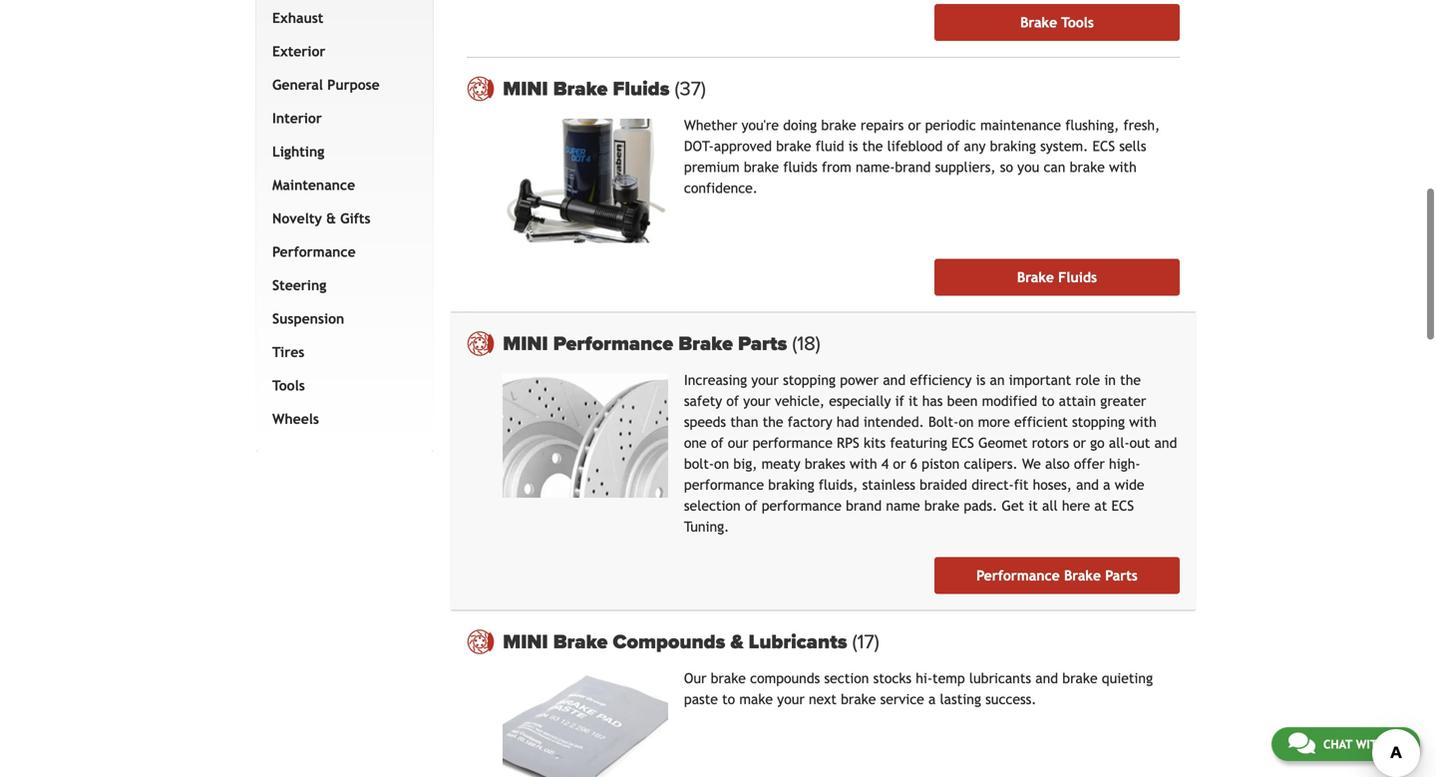 Task type: vqa. For each thing, say whether or not it's contained in the screenshot.
the leftmost To
yes



Task type: describe. For each thing, give the bounding box(es) containing it.
name-
[[856, 159, 895, 175]]

pads.
[[964, 498, 998, 514]]

braided
[[920, 477, 968, 493]]

novelty
[[272, 210, 322, 226]]

efficient
[[1015, 414, 1068, 430]]

stainless
[[863, 477, 916, 493]]

brake down the approved
[[744, 159, 779, 175]]

of up than
[[727, 393, 739, 409]]

attain
[[1059, 393, 1097, 409]]

1 vertical spatial performance
[[684, 477, 764, 493]]

name
[[886, 498, 921, 514]]

safety
[[684, 393, 723, 409]]

suppliers,
[[936, 159, 996, 175]]

fluids,
[[819, 477, 858, 493]]

out
[[1130, 435, 1151, 451]]

big,
[[734, 456, 758, 472]]

you
[[1018, 159, 1040, 175]]

exterior link
[[268, 35, 413, 68]]

increasing
[[684, 372, 747, 388]]

power
[[840, 372, 879, 388]]

hi-
[[916, 671, 933, 687]]

lighting link
[[268, 135, 413, 168]]

general
[[272, 77, 323, 93]]

our brake compounds section stocks hi-temp lubricants and brake quieting paste to make your next brake service a lasting success.
[[684, 671, 1154, 707]]

at
[[1095, 498, 1108, 514]]

and right out
[[1155, 435, 1178, 451]]

ecs inside whether you're doing brake repairs or periodic maintenance flushing, fresh, dot-approved brake fluid is the lifeblood of any braking system. ecs sells premium brake fluids from name-brand suppliers, so you can brake with confidence.
[[1093, 138, 1116, 154]]

meaty
[[762, 456, 801, 472]]

all-
[[1109, 435, 1130, 451]]

all
[[1043, 498, 1058, 514]]

with left 4
[[850, 456, 878, 472]]

performance for performance
[[272, 244, 356, 260]]

greater
[[1101, 393, 1147, 409]]

high-
[[1110, 456, 1141, 472]]

performance brake parts thumbnail image image
[[503, 374, 668, 498]]

0 horizontal spatial it
[[909, 393, 918, 409]]

of right the selection
[[745, 498, 758, 514]]

mini                                                                                    performance brake parts link
[[503, 332, 1180, 356]]

in
[[1105, 372, 1116, 388]]

rps
[[837, 435, 860, 451]]

been
[[948, 393, 978, 409]]

to inside increasing your stopping power and efficiency is an important role in the safety of your vehicle, especially if it has been modified to attain greater speeds than the factory had intended. bolt-on more efficient stopping with one of our performance rps kits featuring ecs geomet rotors or go all-out and bolt-on big, meaty brakes with 4 or 6 piston calipers. we also offer high- performance braking fluids, stainless braided direct-fit hoses, and a wide selection of performance brand name brake pads. get it all here at ecs tuning.
[[1042, 393, 1055, 409]]

1 vertical spatial the
[[1121, 372, 1141, 388]]

the inside whether you're doing brake repairs or periodic maintenance flushing, fresh, dot-approved brake fluid is the lifeblood of any braking system. ecs sells premium brake fluids from name-brand suppliers, so you can brake with confidence.
[[863, 138, 883, 154]]

braking inside whether you're doing brake repairs or periodic maintenance flushing, fresh, dot-approved brake fluid is the lifeblood of any braking system. ecs sells premium brake fluids from name-brand suppliers, so you can brake with confidence.
[[990, 138, 1037, 154]]

we
[[1023, 456, 1041, 472]]

brake down section
[[841, 692, 876, 707]]

has
[[923, 393, 943, 409]]

brake down doing
[[777, 138, 812, 154]]

exhaust link
[[268, 1, 413, 35]]

mini                                                                                    brake compounds & lubricants
[[503, 630, 853, 654]]

1 vertical spatial on
[[714, 456, 730, 472]]

2 vertical spatial performance
[[762, 498, 842, 514]]

brake fluids
[[1018, 269, 1098, 285]]

compounds
[[613, 630, 726, 654]]

lifeblood
[[888, 138, 943, 154]]

0 vertical spatial your
[[752, 372, 779, 388]]

tuning.
[[684, 519, 730, 535]]

so
[[1001, 159, 1014, 175]]

wheels link
[[268, 402, 413, 436]]

chat
[[1324, 737, 1353, 751]]

1 vertical spatial performance
[[553, 332, 674, 356]]

brake fluids thumbnail image image
[[503, 119, 668, 243]]

2 vertical spatial ecs
[[1112, 498, 1135, 514]]

of left our
[[711, 435, 724, 451]]

is inside whether you're doing brake repairs or periodic maintenance flushing, fresh, dot-approved brake fluid is the lifeblood of any braking system. ecs sells premium brake fluids from name-brand suppliers, so you can brake with confidence.
[[849, 138, 858, 154]]

kits
[[864, 435, 886, 451]]

1 vertical spatial fluids
[[1059, 269, 1098, 285]]

section
[[825, 671, 870, 687]]

& inside novelty & gifts link
[[326, 210, 336, 226]]

you're
[[742, 117, 779, 133]]

us
[[1390, 737, 1404, 751]]

mini                                                                                    brake fluids
[[503, 77, 675, 101]]

with up out
[[1130, 414, 1157, 430]]

performance brake parts link
[[935, 557, 1180, 594]]

whether you're doing brake repairs or periodic maintenance flushing, fresh, dot-approved brake fluid is the lifeblood of any braking system. ecs sells premium brake fluids from name-brand suppliers, so you can brake with confidence.
[[684, 117, 1161, 196]]

had
[[837, 414, 860, 430]]

modified
[[982, 393, 1038, 409]]

bolt-
[[929, 414, 959, 430]]

also
[[1046, 456, 1070, 472]]

paste
[[684, 692, 718, 707]]

1 horizontal spatial stopping
[[1073, 414, 1125, 430]]

0 horizontal spatial or
[[893, 456, 906, 472]]

fresh,
[[1124, 117, 1161, 133]]

a inside our brake compounds section stocks hi-temp lubricants and brake quieting paste to make your next brake service a lasting success.
[[929, 692, 936, 707]]

performance link
[[268, 235, 413, 269]]

and up if
[[883, 372, 906, 388]]

quieting
[[1102, 671, 1154, 687]]

1 vertical spatial or
[[1074, 435, 1086, 451]]

efficiency
[[910, 372, 972, 388]]

brake down system.
[[1070, 159, 1105, 175]]

premium
[[684, 159, 740, 175]]

go
[[1091, 435, 1105, 451]]

confidence.
[[684, 180, 758, 196]]

any
[[964, 138, 986, 154]]

fluid
[[816, 138, 845, 154]]

0 vertical spatial performance
[[753, 435, 833, 451]]

compounds
[[750, 671, 820, 687]]

brake tools link
[[935, 4, 1180, 41]]

of inside whether you're doing brake repairs or periodic maintenance flushing, fresh, dot-approved brake fluid is the lifeblood of any braking system. ecs sells premium brake fluids from name-brand suppliers, so you can brake with confidence.
[[947, 138, 960, 154]]

0 horizontal spatial fluids
[[613, 77, 670, 101]]

mini for mini                                                                                    brake compounds & lubricants
[[503, 630, 548, 654]]

exhaust
[[272, 10, 324, 26]]

sells
[[1120, 138, 1147, 154]]

one
[[684, 435, 707, 451]]

general purpose link
[[268, 68, 413, 102]]

increasing your stopping power and efficiency is an important role in the safety of your vehicle, especially if it has been modified to attain greater speeds than the factory had intended. bolt-on more efficient stopping with one of our performance rps kits featuring ecs geomet rotors or go all-out and bolt-on big, meaty brakes with 4 or 6 piston calipers. we also offer high- performance braking fluids, stainless braided direct-fit hoses, and a wide selection of performance brand name brake pads. get it all here at ecs tuning.
[[684, 372, 1178, 535]]

stocks
[[874, 671, 912, 687]]

flushing,
[[1066, 117, 1120, 133]]

parts inside performance brake parts link
[[1106, 568, 1138, 584]]

brake up fluid
[[822, 117, 857, 133]]



Task type: locate. For each thing, give the bounding box(es) containing it.
1 horizontal spatial on
[[959, 414, 974, 430]]

your for &
[[778, 692, 805, 707]]

0 vertical spatial it
[[909, 393, 918, 409]]

tools inside "link"
[[272, 377, 305, 393]]

brake right "our"
[[711, 671, 746, 687]]

or left go at the bottom right of page
[[1074, 435, 1086, 451]]

1 horizontal spatial tools
[[1062, 15, 1094, 31]]

braking inside increasing your stopping power and efficiency is an important role in the safety of your vehicle, especially if it has been modified to attain greater speeds than the factory had intended. bolt-on more efficient stopping with one of our performance rps kits featuring ecs geomet rotors or go all-out and bolt-on big, meaty brakes with 4 or 6 piston calipers. we also offer high- performance braking fluids, stainless braided direct-fit hoses, and a wide selection of performance brand name brake pads. get it all here at ecs tuning.
[[769, 477, 815, 493]]

or up lifeblood
[[908, 117, 921, 133]]

with left us
[[1357, 737, 1386, 751]]

and up success.
[[1036, 671, 1059, 687]]

0 vertical spatial stopping
[[783, 372, 836, 388]]

0 horizontal spatial performance
[[272, 244, 356, 260]]

is left an
[[976, 372, 986, 388]]

performance brake parts
[[977, 568, 1138, 584]]

brake compounds & lubricants thumbnail image image
[[503, 672, 668, 777]]

brake inside increasing your stopping power and efficiency is an important role in the safety of your vehicle, especially if it has been modified to attain greater speeds than the factory had intended. bolt-on more efficient stopping with one of our performance rps kits featuring ecs geomet rotors or go all-out and bolt-on big, meaty brakes with 4 or 6 piston calipers. we also offer high- performance braking fluids, stainless braided direct-fit hoses, and a wide selection of performance brand name brake pads. get it all here at ecs tuning.
[[925, 498, 960, 514]]

0 vertical spatial tools
[[1062, 15, 1094, 31]]

1 horizontal spatial the
[[863, 138, 883, 154]]

1 horizontal spatial fluids
[[1059, 269, 1098, 285]]

periodic
[[926, 117, 977, 133]]

the right in at the right top of page
[[1121, 372, 1141, 388]]

it left all
[[1029, 498, 1038, 514]]

brand inside increasing your stopping power and efficiency is an important role in the safety of your vehicle, especially if it has been modified to attain greater speeds than the factory had intended. bolt-on more efficient stopping with one of our performance rps kits featuring ecs geomet rotors or go all-out and bolt-on big, meaty brakes with 4 or 6 piston calipers. we also offer high- performance braking fluids, stainless braided direct-fit hoses, and a wide selection of performance brand name brake pads. get it all here at ecs tuning.
[[846, 498, 882, 514]]

of down periodic
[[947, 138, 960, 154]]

4
[[882, 456, 889, 472]]

doing
[[783, 117, 817, 133]]

2 vertical spatial mini
[[503, 630, 548, 654]]

maintenance
[[272, 177, 355, 193]]

brake down braided
[[925, 498, 960, 514]]

gifts
[[340, 210, 371, 226]]

brake tools
[[1021, 15, 1094, 31]]

performance up the performance brake parts thumbnail image
[[553, 332, 674, 356]]

3 mini from the top
[[503, 630, 548, 654]]

braking up the so
[[990, 138, 1037, 154]]

brake fluids link
[[935, 259, 1180, 296]]

2 vertical spatial or
[[893, 456, 906, 472]]

dot-
[[684, 138, 714, 154]]

your up than
[[744, 393, 771, 409]]

purpose
[[327, 77, 380, 93]]

mini                                                                                    brake fluids link
[[503, 77, 1180, 101]]

0 vertical spatial fluids
[[613, 77, 670, 101]]

your inside our brake compounds section stocks hi-temp lubricants and brake quieting paste to make your next brake service a lasting success.
[[778, 692, 805, 707]]

1 horizontal spatial or
[[908, 117, 921, 133]]

1 vertical spatial is
[[976, 372, 986, 388]]

0 vertical spatial the
[[863, 138, 883, 154]]

maintenance
[[981, 117, 1062, 133]]

and inside our brake compounds section stocks hi-temp lubricants and brake quieting paste to make your next brake service a lasting success.
[[1036, 671, 1059, 687]]

1 vertical spatial parts
[[1106, 568, 1138, 584]]

1 horizontal spatial &
[[731, 630, 744, 654]]

on down been
[[959, 414, 974, 430]]

to inside our brake compounds section stocks hi-temp lubricants and brake quieting paste to make your next brake service a lasting success.
[[723, 692, 736, 707]]

interior link
[[268, 102, 413, 135]]

1 horizontal spatial a
[[1104, 477, 1111, 493]]

from
[[822, 159, 852, 175]]

chat with us
[[1324, 737, 1404, 751]]

is
[[849, 138, 858, 154], [976, 372, 986, 388]]

1 vertical spatial tools
[[272, 377, 305, 393]]

calipers.
[[964, 456, 1018, 472]]

ecs down bolt-
[[952, 435, 975, 451]]

1 vertical spatial brand
[[846, 498, 882, 514]]

fluids
[[784, 159, 818, 175]]

1 vertical spatial it
[[1029, 498, 1038, 514]]

make
[[740, 692, 773, 707]]

steering
[[272, 277, 327, 293]]

to
[[1042, 393, 1055, 409], [723, 692, 736, 707]]

lubricants
[[970, 671, 1032, 687]]

2 vertical spatial performance
[[977, 568, 1060, 584]]

&
[[326, 210, 336, 226], [731, 630, 744, 654]]

0 horizontal spatial a
[[929, 692, 936, 707]]

brand down stainless
[[846, 498, 882, 514]]

your up vehicle, at bottom
[[752, 372, 779, 388]]

0 vertical spatial &
[[326, 210, 336, 226]]

parts down at
[[1106, 568, 1138, 584]]

1 horizontal spatial brand
[[895, 159, 931, 175]]

2 mini from the top
[[503, 332, 548, 356]]

stopping up vehicle, at bottom
[[783, 372, 836, 388]]

and down offer at the bottom right of page
[[1077, 477, 1099, 493]]

fit
[[1014, 477, 1029, 493]]

or
[[908, 117, 921, 133], [1074, 435, 1086, 451], [893, 456, 906, 472]]

1 vertical spatial ecs
[[952, 435, 975, 451]]

1 horizontal spatial is
[[976, 372, 986, 388]]

success.
[[986, 692, 1037, 707]]

a up at
[[1104, 477, 1111, 493]]

0 horizontal spatial is
[[849, 138, 858, 154]]

suspension
[[272, 311, 345, 327]]

2 horizontal spatial or
[[1074, 435, 1086, 451]]

brake left quieting
[[1063, 671, 1098, 687]]

a down the hi-
[[929, 692, 936, 707]]

ecs
[[1093, 138, 1116, 154], [952, 435, 975, 451], [1112, 498, 1135, 514]]

exterior
[[272, 43, 326, 59]]

interior
[[272, 110, 322, 126]]

maintenance link
[[268, 168, 413, 202]]

ecs right at
[[1112, 498, 1135, 514]]

rotors
[[1032, 435, 1069, 451]]

suspension link
[[268, 302, 413, 336]]

1 horizontal spatial to
[[1042, 393, 1055, 409]]

fluids
[[613, 77, 670, 101], [1059, 269, 1098, 285]]

performance down novelty & gifts
[[272, 244, 356, 260]]

novelty & gifts
[[272, 210, 371, 226]]

performance up "meaty"
[[753, 435, 833, 451]]

0 vertical spatial on
[[959, 414, 974, 430]]

parts up increasing
[[738, 332, 788, 356]]

temp
[[933, 671, 966, 687]]

tires
[[272, 344, 305, 360]]

comments image
[[1289, 731, 1316, 755]]

chat with us link
[[1272, 727, 1421, 761]]

1 horizontal spatial braking
[[990, 138, 1037, 154]]

general purpose
[[272, 77, 380, 93]]

0 vertical spatial is
[[849, 138, 858, 154]]

is inside increasing your stopping power and efficiency is an important role in the safety of your vehicle, especially if it has been modified to attain greater speeds than the factory had intended. bolt-on more efficient stopping with one of our performance rps kits featuring ecs geomet rotors or go all-out and bolt-on big, meaty brakes with 4 or 6 piston calipers. we also offer high- performance braking fluids, stainless braided direct-fit hoses, and a wide selection of performance brand name brake pads. get it all here at ecs tuning.
[[976, 372, 986, 388]]

mini for mini                                                                                    brake fluids
[[503, 77, 548, 101]]

0 horizontal spatial &
[[326, 210, 336, 226]]

or left 6
[[893, 456, 906, 472]]

direct-
[[972, 477, 1014, 493]]

is right fluid
[[849, 138, 858, 154]]

more
[[978, 414, 1011, 430]]

the up name-
[[863, 138, 883, 154]]

can
[[1044, 159, 1066, 175]]

here
[[1062, 498, 1091, 514]]

1 vertical spatial a
[[929, 692, 936, 707]]

performance down 'get'
[[977, 568, 1060, 584]]

on left the big,
[[714, 456, 730, 472]]

our
[[684, 671, 707, 687]]

1 horizontal spatial parts
[[1106, 568, 1138, 584]]

with inside whether you're doing brake repairs or periodic maintenance flushing, fresh, dot-approved brake fluid is the lifeblood of any braking system. ecs sells premium brake fluids from name-brand suppliers, so you can brake with confidence.
[[1110, 159, 1137, 175]]

vehicle,
[[775, 393, 825, 409]]

performance down fluids,
[[762, 498, 842, 514]]

lighting
[[272, 143, 325, 159]]

next
[[809, 692, 837, 707]]

0 horizontal spatial on
[[714, 456, 730, 472]]

0 vertical spatial mini
[[503, 77, 548, 101]]

0 vertical spatial brand
[[895, 159, 931, 175]]

to up efficient
[[1042, 393, 1055, 409]]

service
[[881, 692, 925, 707]]

1 vertical spatial &
[[731, 630, 744, 654]]

important
[[1009, 372, 1072, 388]]

wide
[[1115, 477, 1145, 493]]

with down sells
[[1110, 159, 1137, 175]]

1 mini from the top
[[503, 77, 548, 101]]

1 vertical spatial your
[[744, 393, 771, 409]]

brakes
[[805, 456, 846, 472]]

or inside whether you're doing brake repairs or periodic maintenance flushing, fresh, dot-approved brake fluid is the lifeblood of any braking system. ecs sells premium brake fluids from name-brand suppliers, so you can brake with confidence.
[[908, 117, 921, 133]]

speeds
[[684, 414, 726, 430]]

if
[[896, 393, 905, 409]]

2 horizontal spatial the
[[1121, 372, 1141, 388]]

system.
[[1041, 138, 1089, 154]]

than
[[731, 414, 759, 430]]

1 horizontal spatial performance
[[553, 332, 674, 356]]

0 vertical spatial braking
[[990, 138, 1037, 154]]

an
[[990, 372, 1005, 388]]

novelty & gifts link
[[268, 202, 413, 235]]

2 vertical spatial the
[[763, 414, 784, 430]]

whether
[[684, 117, 738, 133]]

braking
[[990, 138, 1037, 154], [769, 477, 815, 493]]

brand down lifeblood
[[895, 159, 931, 175]]

selection
[[684, 498, 741, 514]]

0 horizontal spatial to
[[723, 692, 736, 707]]

2 horizontal spatial performance
[[977, 568, 1060, 584]]

1 horizontal spatial it
[[1029, 498, 1038, 514]]

0 horizontal spatial braking
[[769, 477, 815, 493]]

your
[[752, 372, 779, 388], [744, 393, 771, 409], [778, 692, 805, 707]]

1 vertical spatial braking
[[769, 477, 815, 493]]

your for parts
[[744, 393, 771, 409]]

& up the make
[[731, 630, 744, 654]]

0 vertical spatial ecs
[[1093, 138, 1116, 154]]

0 horizontal spatial tools
[[272, 377, 305, 393]]

tires link
[[268, 336, 413, 369]]

ecs down flushing,
[[1093, 138, 1116, 154]]

performance up the selection
[[684, 477, 764, 493]]

bolt-
[[684, 456, 714, 472]]

0 horizontal spatial stopping
[[783, 372, 836, 388]]

your down compounds
[[778, 692, 805, 707]]

mini for mini                                                                                    performance brake parts
[[503, 332, 548, 356]]

1 vertical spatial stopping
[[1073, 414, 1125, 430]]

0 vertical spatial performance
[[272, 244, 356, 260]]

brand inside whether you're doing brake repairs or periodic maintenance flushing, fresh, dot-approved brake fluid is the lifeblood of any braking system. ecs sells premium brake fluids from name-brand suppliers, so you can brake with confidence.
[[895, 159, 931, 175]]

2 vertical spatial your
[[778, 692, 805, 707]]

0 vertical spatial a
[[1104, 477, 1111, 493]]

mini                                                                                    performance brake parts
[[503, 332, 793, 356]]

lubricants
[[749, 630, 848, 654]]

0 vertical spatial parts
[[738, 332, 788, 356]]

performance for performance brake parts
[[977, 568, 1060, 584]]

0 horizontal spatial brand
[[846, 498, 882, 514]]

on
[[959, 414, 974, 430], [714, 456, 730, 472]]

role
[[1076, 372, 1101, 388]]

0 vertical spatial or
[[908, 117, 921, 133]]

stopping up go at the bottom right of page
[[1073, 414, 1125, 430]]

to left the make
[[723, 692, 736, 707]]

intended.
[[864, 414, 925, 430]]

brake
[[822, 117, 857, 133], [777, 138, 812, 154], [744, 159, 779, 175], [1070, 159, 1105, 175], [925, 498, 960, 514], [711, 671, 746, 687], [1063, 671, 1098, 687], [841, 692, 876, 707]]

0 horizontal spatial the
[[763, 414, 784, 430]]

1 vertical spatial to
[[723, 692, 736, 707]]

steering link
[[268, 269, 413, 302]]

a inside increasing your stopping power and efficiency is an important role in the safety of your vehicle, especially if it has been modified to attain greater speeds than the factory had intended. bolt-on more efficient stopping with one of our performance rps kits featuring ecs geomet rotors or go all-out and bolt-on big, meaty brakes with 4 or 6 piston calipers. we also offer high- performance braking fluids, stainless braided direct-fit hoses, and a wide selection of performance brand name brake pads. get it all here at ecs tuning.
[[1104, 477, 1111, 493]]

0 horizontal spatial parts
[[738, 332, 788, 356]]

1 vertical spatial mini
[[503, 332, 548, 356]]

the right than
[[763, 414, 784, 430]]

factory
[[788, 414, 833, 430]]

0 vertical spatial to
[[1042, 393, 1055, 409]]

it right if
[[909, 393, 918, 409]]

& left gifts
[[326, 210, 336, 226]]

braking down "meaty"
[[769, 477, 815, 493]]



